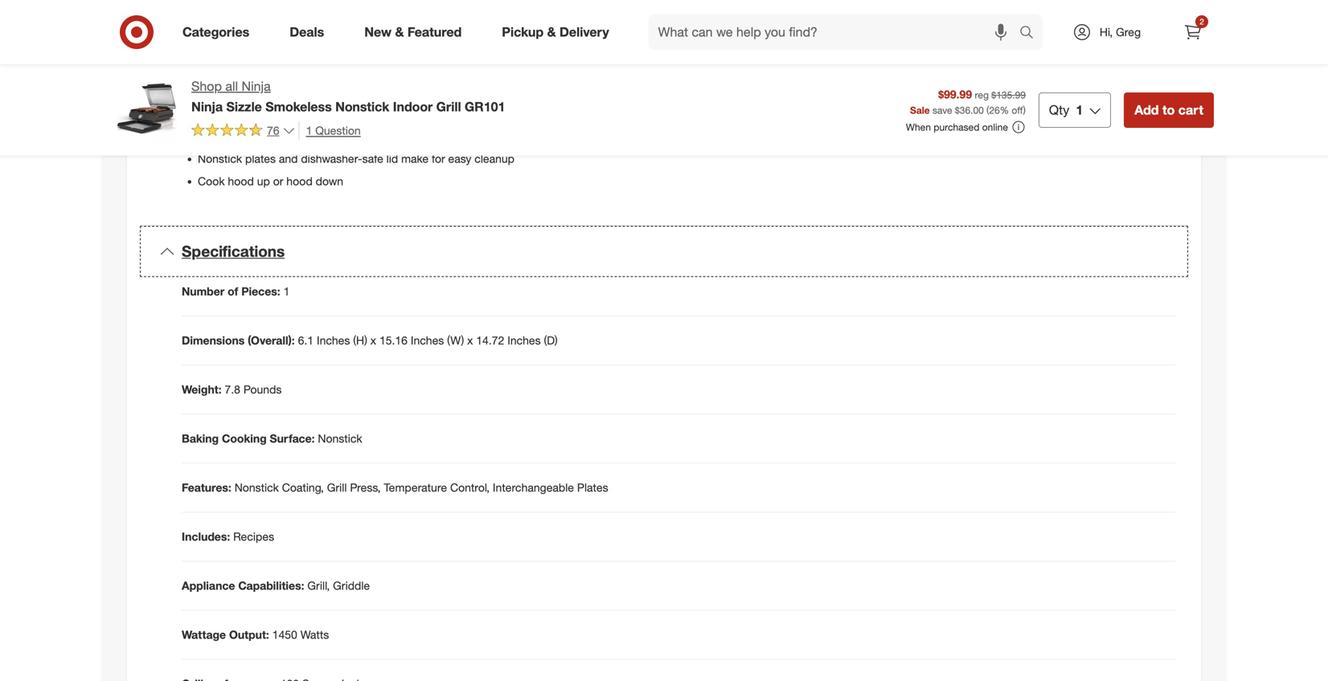 Task type: describe. For each thing, give the bounding box(es) containing it.
grill inside the shop all ninja ninja sizzle smokeless nonstick indoor grill gr101
[[436, 99, 461, 114]]

& for pickup
[[547, 24, 556, 40]]

2 horizontal spatial the
[[1094, 49, 1110, 63]]

14'' plates fit enough food to feed 4-6 people
[[198, 129, 427, 143]]

shop all ninja ninja sizzle smokeless nonstick indoor grill gr101
[[191, 78, 505, 114]]

perfectly
[[358, 84, 403, 98]]

purchased
[[934, 121, 980, 133]]

4-
[[372, 129, 383, 143]]

0 horizontal spatial up
[[257, 174, 270, 188]]

1 vertical spatial heat
[[421, 62, 443, 76]]

0 vertical spatial 1
[[1076, 102, 1083, 118]]

griddle
[[333, 579, 370, 593]]

save
[[933, 104, 953, 116]]

every
[[482, 84, 510, 98]]

description
[[692, 10, 762, 25]]

weight: 7.8 pounds
[[182, 383, 282, 397]]

heat.
[[945, 65, 969, 79]]

reg
[[975, 89, 989, 101]]

and down enough
[[279, 152, 298, 166]]

categories
[[183, 24, 249, 40]]

cart
[[1179, 102, 1204, 118]]

deals link
[[276, 14, 344, 50]]

indoor
[[393, 99, 433, 114]]

shop
[[191, 78, 222, 94]]

plates for 14'' plates fit enough food to feed 4-6 people
[[220, 129, 250, 143]]

griddles
[[1081, 33, 1121, 47]]

question
[[315, 123, 361, 137]]

control,
[[450, 481, 490, 495]]

meals
[[732, 49, 762, 63]]

0 horizontal spatial smokeless
[[198, 107, 253, 121]]

fit
[[253, 129, 263, 143]]

from
[[791, 49, 814, 63]]

people
[[392, 129, 427, 143]]

includes:
[[182, 530, 230, 544]]

temps
[[954, 49, 985, 63]]

(
[[987, 104, 989, 116]]

2
[[1200, 16, 1204, 27]]

15.16
[[380, 333, 408, 348]]

weight:
[[182, 383, 222, 397]]

that
[[959, 33, 978, 47]]

new & featured
[[364, 24, 462, 40]]

delivery
[[560, 24, 609, 40]]

1 vertical spatial edge
[[273, 84, 298, 98]]

76 link
[[191, 121, 296, 141]]

0 vertical spatial your
[[1124, 33, 1146, 47]]

ninja for sizzle™,
[[740, 33, 765, 47]]

reaching
[[903, 49, 950, 63]]

dimensions
[[182, 333, 245, 348]]

time
[[513, 84, 535, 98]]

appliance capabilities: grill, griddle
[[182, 579, 370, 593]]

even,
[[198, 84, 225, 98]]

plates
[[577, 481, 608, 495]]

char-
[[692, 65, 718, 79]]

specifications button
[[140, 226, 1189, 277]]

pieces:
[[241, 284, 280, 299]]

recipes
[[233, 530, 274, 544]]

marks
[[752, 65, 783, 79]]

search button
[[1012, 14, 1051, 53]]

heating
[[301, 84, 339, 98]]

500°f
[[346, 62, 375, 76]]

1 horizontal spatial interchangeable
[[493, 481, 574, 495]]

up inside 'description meet the ninja sizzle™, the compact cooking system that high-heat grills and griddles your favorite meals right from your countertop. reaching temps up to 500°f, achieve the perfect char-grilled marks with direct, edge-to-edge even heat.'
[[988, 49, 1001, 63]]

1 hood from the left
[[228, 174, 254, 188]]

smokeless inside the shop all ninja ninja sizzle smokeless nonstick indoor grill gr101
[[266, 99, 332, 114]]

1 vertical spatial to-
[[258, 84, 273, 98]]

search
[[1012, 26, 1051, 41]]

76
[[267, 123, 279, 137]]

temperature
[[384, 481, 447, 495]]

perforated
[[297, 107, 350, 121]]

$99.99 reg $135.99 sale save $ 36.00 ( 26 % off )
[[910, 87, 1026, 116]]

1 horizontal spatial for
[[378, 62, 392, 76]]

ninja for sizzle
[[191, 99, 223, 114]]

press,
[[350, 481, 381, 495]]

greg
[[1116, 25, 1141, 39]]

)
[[1023, 104, 1026, 116]]

down
[[316, 174, 343, 188]]

1 question link
[[299, 121, 361, 140]]

2 horizontal spatial for
[[432, 152, 445, 166]]

achieve
[[1052, 49, 1090, 63]]

image of ninja sizzle smokeless nonstick indoor grill gr101 image
[[114, 77, 179, 142]]

number
[[182, 284, 225, 299]]

edge inside 'description meet the ninja sizzle™, the compact cooking system that high-heat grills and griddles your favorite meals right from your countertop. reaching temps up to 500°f, achieve the perfect char-grilled marks with direct, edge-to-edge even heat.'
[[889, 65, 914, 79]]

countertop.
[[842, 49, 900, 63]]

0 horizontal spatial 1
[[284, 284, 290, 299]]

wattage output: 1450 watts
[[182, 628, 329, 642]]

0 horizontal spatial the
[[720, 33, 736, 47]]

and right grill
[[303, 39, 322, 53]]

(overall):
[[248, 333, 295, 348]]

6
[[382, 129, 389, 143]]

qty 1
[[1049, 102, 1083, 118]]

pickup & delivery link
[[488, 14, 629, 50]]

new & featured link
[[351, 14, 482, 50]]

1 horizontal spatial of
[[304, 62, 313, 76]]

0 vertical spatial lid
[[384, 107, 396, 121]]

nonstick inside the shop all ninja ninja sizzle smokeless nonstick indoor grill gr101
[[335, 99, 389, 114]]

capabilities:
[[238, 579, 304, 593]]

cooking
[[222, 432, 267, 446]]

to- inside 'description meet the ninja sizzle™, the compact cooking system that high-heat grills and griddles your favorite meals right from your countertop. reaching temps up to 500°f, achieve the perfect char-grilled marks with direct, edge-to-edge even heat.'
[[874, 65, 889, 79]]

sizzle™,
[[768, 33, 807, 47]]

(d)
[[544, 333, 558, 348]]

0 horizontal spatial of
[[228, 284, 238, 299]]

2 x from the left
[[467, 333, 473, 348]]

(w)
[[447, 333, 464, 348]]

1 vertical spatial high-
[[395, 62, 421, 76]]



Task type: vqa. For each thing, say whether or not it's contained in the screenshot.
the fit
yes



Task type: locate. For each thing, give the bounding box(es) containing it.
direct,
[[810, 65, 841, 79]]

1 horizontal spatial edge-
[[844, 65, 874, 79]]

nonstick right surface:
[[318, 432, 362, 446]]

favorite
[[692, 49, 729, 63]]

2 vertical spatial for
[[432, 152, 445, 166]]

description meet the ninja sizzle™, the compact cooking system that high-heat grills and griddles your favorite meals right from your countertop. reaching temps up to 500°f, achieve the perfect char-grilled marks with direct, edge-to-edge even heat.
[[692, 10, 1149, 79]]

grill down 'dishes'
[[436, 99, 461, 114]]

0 horizontal spatial edge
[[273, 84, 298, 98]]

appliance
[[182, 579, 235, 593]]

add to cart
[[1135, 102, 1204, 118]]

your up "direct,"
[[817, 49, 839, 63]]

pickup
[[502, 24, 544, 40]]

ninja
[[740, 33, 765, 47], [242, 78, 271, 94], [191, 99, 223, 114]]

right
[[765, 49, 788, 63]]

categories link
[[169, 14, 270, 50]]

dishes
[[446, 84, 479, 98]]

enough
[[266, 129, 304, 143]]

when purchased online
[[906, 121, 1008, 133]]

0 vertical spatial of
[[304, 62, 313, 76]]

1 vertical spatial interchangeable
[[493, 481, 574, 495]]

grill left the press,
[[327, 481, 347, 495]]

the down griddles
[[1094, 49, 1110, 63]]

2 horizontal spatial ninja
[[740, 33, 765, 47]]

for down 'reach temperatures of up to 500°f for high-heat grilling'
[[342, 84, 355, 98]]

up up the heating
[[316, 62, 329, 76]]

$135.99
[[992, 89, 1026, 101]]

to left the '500°f'
[[332, 62, 342, 76]]

featured
[[408, 24, 462, 40]]

0 vertical spatial to-
[[874, 65, 889, 79]]

plates up the '500°f'
[[363, 39, 394, 53]]

features: nonstick coating, grill press, temperature control, interchangeable plates
[[182, 481, 608, 495]]

to inside 'description meet the ninja sizzle™, the compact cooking system that high-heat grills and griddles your favorite meals right from your countertop. reaching temps up to 500°f, achieve the perfect char-grilled marks with direct, edge-to-edge even heat.'
[[1004, 49, 1014, 63]]

watts
[[300, 628, 329, 642]]

off
[[1012, 104, 1023, 116]]

compact
[[829, 33, 873, 47]]

x right the (h)
[[371, 333, 376, 348]]

6.1
[[298, 333, 314, 348]]

0 vertical spatial heat
[[1007, 33, 1029, 47]]

(h)
[[353, 333, 367, 348]]

edge-
[[844, 65, 874, 79], [228, 84, 258, 98]]

edge- up sizzle
[[228, 84, 258, 98]]

0 horizontal spatial ninja
[[191, 99, 223, 114]]

perfect
[[1113, 49, 1149, 63]]

& right "pickup"
[[547, 24, 556, 40]]

500°f,
[[1018, 49, 1049, 63]]

edge up the grilling:
[[273, 84, 298, 98]]

your up perfect
[[1124, 33, 1146, 47]]

0 horizontal spatial hood
[[228, 174, 254, 188]]

grilled
[[718, 65, 749, 79]]

grill
[[282, 39, 300, 53]]

for left easy on the top left of page
[[432, 152, 445, 166]]

1 horizontal spatial inches
[[411, 333, 444, 348]]

with
[[786, 65, 807, 79]]

qty
[[1049, 102, 1070, 118]]

1 horizontal spatial &
[[547, 24, 556, 40]]

0 horizontal spatial x
[[371, 333, 376, 348]]

2 & from the left
[[547, 24, 556, 40]]

0 horizontal spatial for
[[342, 84, 355, 98]]

inches left the (h)
[[317, 333, 350, 348]]

of left pieces:
[[228, 284, 238, 299]]

0 vertical spatial edge
[[889, 65, 914, 79]]

deals
[[290, 24, 324, 40]]

the down description
[[720, 33, 736, 47]]

edge left even
[[889, 65, 914, 79]]

to left 'feed'
[[333, 129, 343, 143]]

nonstick left coating,
[[235, 481, 279, 495]]

hood right or
[[287, 174, 313, 188]]

heat
[[1007, 33, 1029, 47], [421, 62, 443, 76]]

high- up cooked
[[395, 62, 421, 76]]

1 vertical spatial plates
[[220, 129, 250, 143]]

features:
[[182, 481, 231, 495]]

hood right cook at the left top
[[228, 174, 254, 188]]

2 horizontal spatial 1
[[1076, 102, 1083, 118]]

baking cooking surface: nonstick
[[182, 432, 362, 446]]

all
[[225, 78, 238, 94]]

to- down countertop.
[[874, 65, 889, 79]]

heat up cooked
[[421, 62, 443, 76]]

14.72
[[476, 333, 504, 348]]

plates left fit
[[220, 129, 250, 143]]

meet
[[692, 33, 717, 47]]

and inside 'description meet the ninja sizzle™, the compact cooking system that high-heat grills and griddles your favorite meals right from your countertop. reaching temps up to 500°f, achieve the perfect char-grilled marks with direct, edge-to-edge even heat.'
[[1059, 33, 1078, 47]]

0 vertical spatial edge-
[[844, 65, 874, 79]]

0 horizontal spatial grill
[[327, 481, 347, 495]]

1
[[1076, 102, 1083, 118], [306, 123, 312, 137], [284, 284, 290, 299]]

0 vertical spatial ninja
[[740, 33, 765, 47]]

2 horizontal spatial inches
[[508, 333, 541, 348]]

1 x from the left
[[371, 333, 376, 348]]

of
[[304, 62, 313, 76], [228, 284, 238, 299]]

1 horizontal spatial hood
[[287, 174, 313, 188]]

2 horizontal spatial up
[[988, 49, 1001, 63]]

0 horizontal spatial inches
[[317, 333, 350, 348]]

inches left (d)
[[508, 333, 541, 348]]

3 inches from the left
[[508, 333, 541, 348]]

1 horizontal spatial up
[[316, 62, 329, 76]]

14''
[[198, 129, 217, 143]]

gr101
[[465, 99, 505, 114]]

interchangeable up the reach
[[198, 39, 279, 53]]

& right new
[[395, 24, 404, 40]]

1 horizontal spatial ninja
[[242, 78, 271, 94]]

ninja down temperatures
[[242, 78, 271, 94]]

1 horizontal spatial grill
[[436, 99, 461, 114]]

when
[[906, 121, 931, 133]]

interchangeable left plates at the bottom of the page
[[493, 481, 574, 495]]

What can we help you find? suggestions appear below search field
[[649, 14, 1024, 50]]

high-
[[981, 33, 1007, 47], [395, 62, 421, 76]]

splatter
[[556, 107, 594, 121]]

0 horizontal spatial high-
[[395, 62, 421, 76]]

lid right safe
[[387, 152, 398, 166]]

1 down perforated
[[306, 123, 312, 137]]

1 & from the left
[[395, 24, 404, 40]]

1 right 'qty'
[[1076, 102, 1083, 118]]

2 hood from the left
[[287, 174, 313, 188]]

food
[[307, 129, 330, 143]]

2 vertical spatial ninja
[[191, 99, 223, 114]]

1 horizontal spatial your
[[1124, 33, 1146, 47]]

interchangeable
[[198, 39, 279, 53], [493, 481, 574, 495]]

and down "every"
[[490, 107, 509, 121]]

cleanup
[[475, 152, 515, 166]]

edge- down countertop.
[[844, 65, 874, 79]]

1 horizontal spatial edge
[[889, 65, 914, 79]]

to-
[[874, 65, 889, 79], [258, 84, 273, 98]]

0 vertical spatial grill
[[436, 99, 461, 114]]

1 vertical spatial ninja
[[242, 78, 271, 94]]

even
[[917, 65, 941, 79]]

$
[[955, 104, 960, 116]]

1450
[[272, 628, 297, 642]]

0 horizontal spatial edge-
[[228, 84, 258, 98]]

surface:
[[270, 432, 315, 446]]

0 horizontal spatial &
[[395, 24, 404, 40]]

smokeless down the heating
[[266, 99, 332, 114]]

%
[[1000, 104, 1009, 116]]

1 horizontal spatial high-
[[981, 33, 1007, 47]]

high- inside 'description meet the ninja sizzle™, the compact cooking system that high-heat grills and griddles your favorite meals right from your countertop. reaching temps up to 500°f, achieve the perfect char-grilled marks with direct, edge-to-edge even heat.'
[[981, 33, 1007, 47]]

0 horizontal spatial interchangeable
[[198, 39, 279, 53]]

1 vertical spatial 1
[[306, 123, 312, 137]]

and up achieve
[[1059, 33, 1078, 47]]

includes: recipes
[[182, 530, 274, 544]]

to- down temperatures
[[258, 84, 273, 98]]

1 inches from the left
[[317, 333, 350, 348]]

temperatures
[[233, 62, 300, 76]]

1 horizontal spatial smokeless
[[266, 99, 332, 114]]

7.8
[[225, 383, 240, 397]]

hi, greg
[[1100, 25, 1141, 39]]

0 horizontal spatial to-
[[258, 84, 273, 98]]

inches left (w)
[[411, 333, 444, 348]]

to inside button
[[1163, 102, 1175, 118]]

nonstick down even, edge-to-edge heating for perfectly cooked dishes every time
[[335, 99, 389, 114]]

26
[[989, 104, 1000, 116]]

up left or
[[257, 174, 270, 188]]

to right add
[[1163, 102, 1175, 118]]

1 horizontal spatial to-
[[874, 65, 889, 79]]

nonstick plates and dishwasher-safe lid make for easy cleanup
[[198, 152, 515, 166]]

2 vertical spatial 1
[[284, 284, 290, 299]]

ninja up meals
[[740, 33, 765, 47]]

0 horizontal spatial your
[[817, 49, 839, 63]]

1 horizontal spatial 1
[[306, 123, 312, 137]]

2 vertical spatial plates
[[245, 152, 276, 166]]

hi,
[[1100, 25, 1113, 39]]

cooking
[[876, 33, 916, 47]]

heat up 500°f,
[[1007, 33, 1029, 47]]

mesh
[[354, 107, 381, 121]]

ninja inside 'description meet the ninja sizzle™, the compact cooking system that high-heat grills and griddles your favorite meals right from your countertop. reaching temps up to 500°f, achieve the perfect char-grilled marks with direct, edge-to-edge even heat.'
[[740, 33, 765, 47]]

lid
[[384, 107, 396, 121], [387, 152, 398, 166]]

grills
[[1032, 33, 1056, 47]]

&
[[395, 24, 404, 40], [547, 24, 556, 40]]

1 vertical spatial grill
[[327, 481, 347, 495]]

lid right mesh
[[384, 107, 396, 121]]

edge- inside 'description meet the ninja sizzle™, the compact cooking system that high-heat grills and griddles your favorite meals right from your countertop. reaching temps up to 500°f, achieve the perfect char-grilled marks with direct, edge-to-edge even heat.'
[[844, 65, 874, 79]]

0 vertical spatial high-
[[981, 33, 1007, 47]]

1 vertical spatial edge-
[[228, 84, 258, 98]]

x right (w)
[[467, 333, 473, 348]]

1 horizontal spatial heat
[[1007, 33, 1029, 47]]

ninja down even,
[[191, 99, 223, 114]]

0 vertical spatial for
[[378, 62, 392, 76]]

plates down fit
[[245, 152, 276, 166]]

heat inside 'description meet the ninja sizzle™, the compact cooking system that high-heat grills and griddles your favorite meals right from your countertop. reaching temps up to 500°f, achieve the perfect char-grilled marks with direct, edge-to-edge even heat.'
[[1007, 33, 1029, 47]]

0 vertical spatial interchangeable
[[198, 39, 279, 53]]

nonstick
[[335, 99, 389, 114], [198, 152, 242, 166], [318, 432, 362, 446], [235, 481, 279, 495]]

hood
[[228, 174, 254, 188], [287, 174, 313, 188]]

1 right pieces:
[[284, 284, 290, 299]]

even, edge-to-edge heating for perfectly cooked dishes every time
[[198, 84, 535, 98]]

1 vertical spatial your
[[817, 49, 839, 63]]

smokeless up 76 link
[[198, 107, 253, 121]]

1 vertical spatial for
[[342, 84, 355, 98]]

2 inches from the left
[[411, 333, 444, 348]]

for up perfectly
[[378, 62, 392, 76]]

grill,
[[307, 579, 330, 593]]

0 horizontal spatial heat
[[421, 62, 443, 76]]

and
[[1059, 33, 1078, 47], [303, 39, 322, 53], [490, 107, 509, 121], [279, 152, 298, 166]]

up right temps
[[988, 49, 1001, 63]]

interchangeable grill and griddle plates
[[198, 39, 394, 53]]

& for new
[[395, 24, 404, 40]]

of up the heating
[[304, 62, 313, 76]]

to left 500°f,
[[1004, 49, 1014, 63]]

1 horizontal spatial the
[[810, 33, 826, 47]]

reduces
[[512, 107, 553, 121]]

plates for nonstick plates and dishwasher-safe lid make for easy cleanup
[[245, 152, 276, 166]]

1 vertical spatial lid
[[387, 152, 398, 166]]

1 horizontal spatial x
[[467, 333, 473, 348]]

the up from
[[810, 33, 826, 47]]

sizzle
[[226, 99, 262, 114]]

1 vertical spatial of
[[228, 284, 238, 299]]

make
[[401, 152, 429, 166]]

high- right "that"
[[981, 33, 1007, 47]]

nonstick up cook at the left top
[[198, 152, 242, 166]]

smoke
[[453, 107, 487, 121]]

0 vertical spatial plates
[[363, 39, 394, 53]]

smokeless grilling: perforated mesh lid eliminates smoke and reduces splatter
[[198, 107, 594, 121]]



